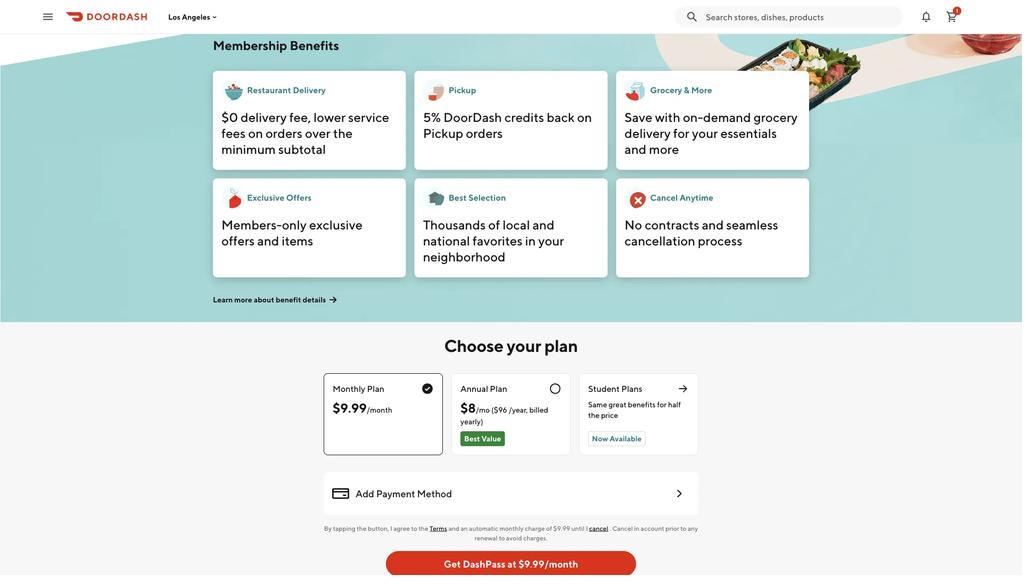 Task type: vqa. For each thing, say whether or not it's contained in the screenshot.
left delivery
yes



Task type: locate. For each thing, give the bounding box(es) containing it.
in left "account"
[[634, 525, 640, 532]]

and inside no contracts and seamless cancellation process
[[702, 217, 724, 232]]

more down with
[[649, 141, 679, 157]]

of
[[489, 217, 500, 232], [546, 525, 552, 532]]

best selection
[[449, 193, 506, 203]]

the
[[333, 125, 353, 141], [588, 411, 600, 420], [357, 525, 367, 532], [419, 525, 429, 532]]

lower
[[314, 109, 346, 125]]

choose your plan
[[444, 336, 578, 355]]

1 horizontal spatial more
[[649, 141, 679, 157]]

orders down doordash
[[466, 125, 503, 141]]

process
[[698, 233, 743, 248]]

and down members-
[[257, 233, 279, 248]]

and right the local on the top of page
[[533, 217, 555, 232]]

automatic
[[469, 525, 499, 532]]

the inside '$0 delivery fee, lower service fees on orders over the minimum subtotal'
[[333, 125, 353, 141]]

$9.99 down monthly
[[333, 400, 367, 415]]

cancel inside . cancel in account prior to any renewal to avoid charges.
[[613, 525, 633, 532]]

best for best value
[[464, 434, 480, 443]]

details
[[303, 295, 326, 304]]

0 horizontal spatial delivery
[[241, 109, 287, 125]]

best
[[449, 193, 467, 203], [464, 434, 480, 443]]

charges.
[[523, 534, 548, 542]]

1 horizontal spatial plan
[[490, 384, 508, 394]]

plan
[[545, 336, 578, 355]]

thousands of local and national favorites in your neighborhood
[[423, 217, 564, 264]]

for
[[674, 125, 690, 141], [657, 400, 667, 409]]

for inside same great benefits for half the price
[[657, 400, 667, 409]]

1 button
[[942, 6, 963, 27]]

best down the yearly) on the left bottom of page
[[464, 434, 480, 443]]

delivery down restaurant
[[241, 109, 287, 125]]

1 horizontal spatial orders
[[466, 125, 503, 141]]

favorites
[[473, 233, 523, 248]]

cancel
[[589, 525, 609, 532]]

cancel up the contracts
[[650, 193, 678, 203]]

save
[[625, 109, 653, 125]]

1 horizontal spatial for
[[674, 125, 690, 141]]

members-only exclusive offers and items
[[222, 217, 363, 248]]

1 horizontal spatial in
[[634, 525, 640, 532]]

more
[[649, 141, 679, 157], [234, 295, 252, 304]]

1 vertical spatial your
[[539, 233, 564, 248]]

0 vertical spatial in
[[525, 233, 536, 248]]

exclusive
[[309, 217, 363, 232]]

to
[[411, 525, 417, 532], [681, 525, 687, 532], [499, 534, 505, 542]]

0 vertical spatial on
[[577, 109, 592, 125]]

of right charge
[[546, 525, 552, 532]]

membership
[[213, 38, 287, 53]]

1 horizontal spatial cancel
[[650, 193, 678, 203]]

1 vertical spatial cancel
[[613, 525, 633, 532]]

($96
[[492, 405, 507, 414]]

any
[[688, 525, 698, 532]]

i left agree
[[390, 525, 392, 532]]

0 vertical spatial more
[[649, 141, 679, 157]]

0 horizontal spatial for
[[657, 400, 667, 409]]

0 horizontal spatial in
[[525, 233, 536, 248]]

0 horizontal spatial orders
[[266, 125, 303, 141]]

annual plan
[[461, 384, 508, 394]]

plan for $8
[[490, 384, 508, 394]]

1 orders from the left
[[266, 125, 303, 141]]

cancel right .
[[613, 525, 633, 532]]

your for and
[[539, 233, 564, 248]]

best up "thousands"
[[449, 193, 467, 203]]

1 vertical spatial more
[[234, 295, 252, 304]]

. cancel in account prior to any renewal to avoid charges.
[[475, 525, 698, 542]]

0 vertical spatial of
[[489, 217, 500, 232]]

0 vertical spatial your
[[692, 125, 718, 141]]

back
[[547, 109, 575, 125]]

2 plan from the left
[[490, 384, 508, 394]]

button,
[[368, 525, 389, 532]]

only
[[282, 217, 307, 232]]

plan for $9.99
[[367, 384, 385, 394]]

0 vertical spatial $9.99
[[333, 400, 367, 415]]

half
[[668, 400, 681, 409]]

2 vertical spatial your
[[507, 336, 541, 355]]

contracts
[[645, 217, 700, 232]]

plan
[[367, 384, 385, 394], [490, 384, 508, 394]]

0 vertical spatial best
[[449, 193, 467, 203]]

1 vertical spatial for
[[657, 400, 667, 409]]

2 orders from the left
[[466, 125, 503, 141]]

0 horizontal spatial cancel
[[613, 525, 633, 532]]

1 vertical spatial in
[[634, 525, 640, 532]]

doordash
[[444, 109, 502, 125]]

0 horizontal spatial of
[[489, 217, 500, 232]]

subtotal
[[278, 141, 326, 157]]

0 horizontal spatial $9.99
[[333, 400, 367, 415]]

1 horizontal spatial to
[[499, 534, 505, 542]]

los
[[168, 12, 180, 21]]

1 horizontal spatial i
[[586, 525, 588, 532]]

pickup inside 5% doordash credits back on pickup orders
[[423, 125, 464, 141]]

i right until
[[586, 525, 588, 532]]

demand
[[704, 109, 751, 125]]

$8
[[461, 400, 476, 415]]

in inside . cancel in account prior to any renewal to avoid charges.
[[634, 525, 640, 532]]

plan up /month
[[367, 384, 385, 394]]

and
[[625, 141, 647, 157], [533, 217, 555, 232], [702, 217, 724, 232], [257, 233, 279, 248], [449, 525, 460, 532]]

the down lower
[[333, 125, 353, 141]]

your
[[692, 125, 718, 141], [539, 233, 564, 248], [507, 336, 541, 355]]

delivery down save
[[625, 125, 671, 141]]

1 horizontal spatial delivery
[[625, 125, 671, 141]]

1 horizontal spatial of
[[546, 525, 552, 532]]

your inside save with on-demand grocery delivery for your essentials and more
[[692, 125, 718, 141]]

0 horizontal spatial to
[[411, 525, 417, 532]]

for down 'on-'
[[674, 125, 690, 141]]

0 vertical spatial delivery
[[241, 109, 287, 125]]

in
[[525, 233, 536, 248], [634, 525, 640, 532]]

about
[[254, 295, 274, 304]]

orders inside 5% doordash credits back on pickup orders
[[466, 125, 503, 141]]

student
[[588, 384, 620, 394]]

more
[[692, 85, 712, 95]]

monthly plan
[[333, 384, 385, 394]]

items
[[282, 233, 313, 248]]

monthly
[[333, 384, 365, 394]]

pickup up doordash
[[449, 85, 476, 95]]

now
[[592, 434, 608, 443]]

now available
[[592, 434, 642, 443]]

cancellation
[[625, 233, 696, 248]]

your inside thousands of local and national favorites in your neighborhood
[[539, 233, 564, 248]]

.
[[610, 525, 611, 532]]

0 horizontal spatial i
[[390, 525, 392, 532]]

grocery & more
[[650, 85, 712, 95]]

anytime
[[680, 193, 714, 203]]

great
[[609, 400, 627, 409]]

1 vertical spatial best
[[464, 434, 480, 443]]

0 horizontal spatial plan
[[367, 384, 385, 394]]

more right 'learn'
[[234, 295, 252, 304]]

to left any
[[681, 525, 687, 532]]

service
[[348, 109, 389, 125]]

and down save
[[625, 141, 647, 157]]

1
[[956, 8, 959, 14]]

essentials
[[721, 125, 777, 141]]

0 horizontal spatial more
[[234, 295, 252, 304]]

restaurant
[[247, 85, 291, 95]]

$9.99 /month
[[333, 400, 393, 415]]

delivery inside '$0 delivery fee, lower service fees on orders over the minimum subtotal'
[[241, 109, 287, 125]]

on up minimum
[[248, 125, 263, 141]]

1 vertical spatial delivery
[[625, 125, 671, 141]]

the left button,
[[357, 525, 367, 532]]

avoid
[[506, 534, 522, 542]]

terms
[[430, 525, 447, 532]]

1 vertical spatial on
[[248, 125, 263, 141]]

$9.99 left until
[[554, 525, 570, 532]]

fee,
[[289, 109, 311, 125]]

and up process
[[702, 217, 724, 232]]

student plans
[[588, 384, 643, 394]]

of up favorites
[[489, 217, 500, 232]]

Store search: begin typing to search for stores available on DoorDash text field
[[706, 11, 897, 23]]

pickup down 5%
[[423, 125, 464, 141]]

on inside 5% doordash credits back on pickup orders
[[577, 109, 592, 125]]

orders down fee,
[[266, 125, 303, 141]]

members-
[[222, 217, 282, 232]]

to right agree
[[411, 525, 417, 532]]

neighborhood
[[423, 249, 506, 264]]

of inside thousands of local and national favorites in your neighborhood
[[489, 217, 500, 232]]

0 vertical spatial cancel
[[650, 193, 678, 203]]

get dashpass at $9.99/month
[[444, 558, 579, 570]]

1 vertical spatial pickup
[[423, 125, 464, 141]]

plan up ($96
[[490, 384, 508, 394]]

to left avoid
[[499, 534, 505, 542]]

2 i from the left
[[586, 525, 588, 532]]

1 plan from the left
[[367, 384, 385, 394]]

prior
[[666, 525, 679, 532]]

in down the local on the top of page
[[525, 233, 536, 248]]

i
[[390, 525, 392, 532], [586, 525, 588, 532]]

on right back
[[577, 109, 592, 125]]

the down same
[[588, 411, 600, 420]]

0 vertical spatial for
[[674, 125, 690, 141]]

1 vertical spatial $9.99
[[554, 525, 570, 532]]

renewal
[[475, 534, 498, 542]]

$9.99
[[333, 400, 367, 415], [554, 525, 570, 532]]

for left half
[[657, 400, 667, 409]]

0 horizontal spatial on
[[248, 125, 263, 141]]

1 horizontal spatial on
[[577, 109, 592, 125]]



Task type: describe. For each thing, give the bounding box(es) containing it.
payment
[[376, 488, 415, 499]]

cancel link
[[589, 525, 609, 532]]

offers
[[286, 193, 312, 203]]

an
[[461, 525, 468, 532]]

and inside thousands of local and national favorites in your neighborhood
[[533, 217, 555, 232]]

1 items, open order cart image
[[946, 10, 959, 23]]

learn
[[213, 295, 233, 304]]

tapping
[[333, 525, 356, 532]]

exclusive offers
[[247, 193, 312, 203]]

and inside save with on-demand grocery delivery for your essentials and more
[[625, 141, 647, 157]]

best for best selection
[[449, 193, 467, 203]]

1 i from the left
[[390, 525, 392, 532]]

on-
[[683, 109, 704, 125]]

with
[[655, 109, 681, 125]]

minimum
[[222, 141, 276, 157]]

&
[[684, 85, 690, 95]]

method
[[417, 488, 452, 499]]

agree
[[394, 525, 410, 532]]

yearly)
[[461, 417, 483, 426]]

account
[[641, 525, 665, 532]]

benefits
[[628, 400, 656, 409]]

save with on-demand grocery delivery for your essentials and more
[[625, 109, 798, 157]]

charge
[[525, 525, 545, 532]]

notification bell image
[[920, 10, 933, 23]]

1 horizontal spatial $9.99
[[554, 525, 570, 532]]

0 vertical spatial pickup
[[449, 85, 476, 95]]

5% doordash credits back on pickup orders
[[423, 109, 592, 141]]

no contracts and seamless cancellation process
[[625, 217, 779, 248]]

$0 delivery fee, lower service fees on orders over the minimum subtotal
[[222, 109, 389, 157]]

los angeles button
[[168, 12, 219, 21]]

los angeles
[[168, 12, 210, 21]]

/mo
[[476, 405, 490, 414]]

restaurant delivery
[[247, 85, 326, 95]]

more inside save with on-demand grocery delivery for your essentials and more
[[649, 141, 679, 157]]

delivery inside save with on-demand grocery delivery for your essentials and more
[[625, 125, 671, 141]]

/year,
[[509, 405, 528, 414]]

same
[[588, 400, 607, 409]]

local
[[503, 217, 530, 232]]

the left the terms link
[[419, 525, 429, 532]]

the inside same great benefits for half the price
[[588, 411, 600, 420]]

/month
[[367, 405, 393, 414]]

get
[[444, 558, 461, 570]]

grocery
[[650, 85, 682, 95]]

by
[[324, 525, 332, 532]]

/mo ($96 /year, billed yearly)
[[461, 405, 549, 426]]

fees
[[222, 125, 246, 141]]

angeles
[[182, 12, 210, 21]]

at
[[508, 558, 517, 570]]

seamless
[[727, 217, 779, 232]]

until
[[572, 525, 585, 532]]

for inside save with on-demand grocery delivery for your essentials and more
[[674, 125, 690, 141]]

available
[[610, 434, 642, 443]]

thousands
[[423, 217, 486, 232]]

and inside members-only exclusive offers and items
[[257, 233, 279, 248]]

add
[[356, 488, 374, 499]]

cancel anytime
[[650, 193, 714, 203]]

in inside thousands of local and national favorites in your neighborhood
[[525, 233, 536, 248]]

2 horizontal spatial to
[[681, 525, 687, 532]]

monthly
[[500, 525, 524, 532]]

plans
[[622, 384, 643, 394]]

national
[[423, 233, 470, 248]]

grocery
[[754, 109, 798, 125]]

on inside '$0 delivery fee, lower service fees on orders over the minimum subtotal'
[[248, 125, 263, 141]]

over
[[305, 125, 331, 141]]

billed
[[530, 405, 549, 414]]

benefits
[[290, 38, 339, 53]]

dashpass
[[463, 558, 506, 570]]

1 vertical spatial of
[[546, 525, 552, 532]]

5%
[[423, 109, 441, 125]]

credits
[[505, 109, 544, 125]]

by tapping the button, i agree to the terms and an automatic monthly charge of $9.99 until i cancel
[[324, 525, 609, 532]]

selection
[[469, 193, 506, 203]]

same great benefits for half the price
[[588, 400, 681, 420]]

open menu image
[[42, 10, 54, 23]]

best value
[[464, 434, 501, 443]]

$9.99/month
[[519, 558, 579, 570]]

add payment method
[[356, 488, 452, 499]]

terms link
[[430, 525, 447, 532]]

offers
[[222, 233, 255, 248]]

learn more about benefit details
[[213, 295, 326, 304]]

orders inside '$0 delivery fee, lower service fees on orders over the minimum subtotal'
[[266, 125, 303, 141]]

your for demand
[[692, 125, 718, 141]]

price
[[601, 411, 618, 420]]

exclusive
[[247, 193, 285, 203]]

and left an
[[449, 525, 460, 532]]

membership benefits
[[213, 38, 339, 53]]



